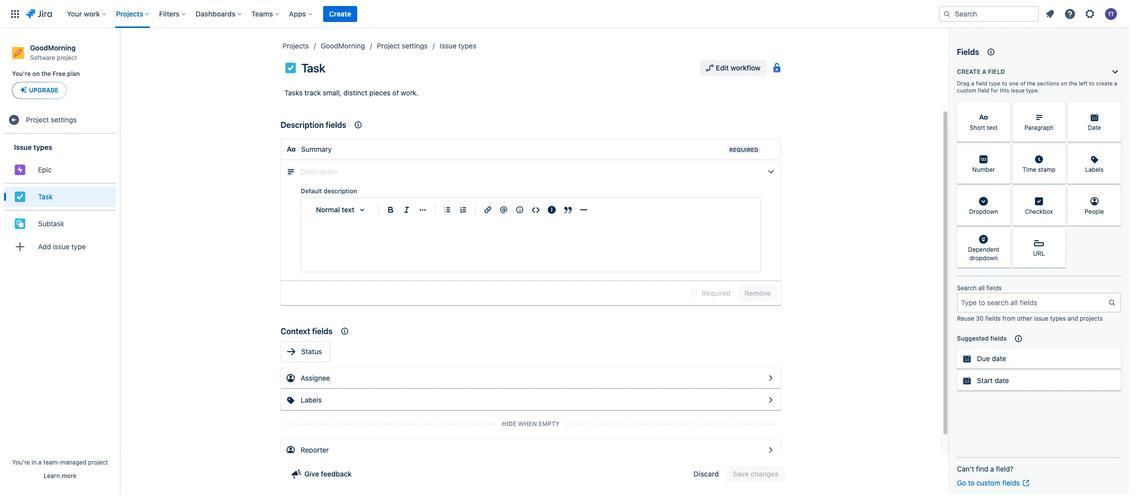 Task type: describe. For each thing, give the bounding box(es) containing it.
sidebar navigation image
[[109, 40, 131, 60]]

pieces
[[369, 89, 391, 97]]

more information image for date
[[1108, 103, 1121, 115]]

1 vertical spatial project settings link
[[4, 110, 116, 130]]

upgrade
[[29, 87, 59, 94]]

reporter
[[301, 446, 329, 455]]

0 horizontal spatial the
[[41, 70, 51, 78]]

teams button
[[249, 6, 283, 22]]

go to custom fields
[[957, 479, 1020, 488]]

a right in
[[38, 459, 42, 467]]

short
[[970, 124, 986, 132]]

more information about the fields image
[[986, 46, 998, 58]]

due date
[[977, 355, 1007, 363]]

type.
[[1027, 87, 1040, 94]]

assignee button
[[281, 369, 781, 389]]

filters button
[[156, 6, 190, 22]]

custom inside go to custom fields link
[[977, 479, 1001, 488]]

type inside drag a field type to one of the sections on the left to create a custom field for this issue type.
[[989, 80, 1001, 87]]

one
[[1009, 80, 1019, 87]]

1 vertical spatial project
[[26, 116, 49, 124]]

1 horizontal spatial to
[[1002, 80, 1008, 87]]

give feedback button
[[285, 467, 358, 483]]

edit
[[716, 64, 729, 72]]

a right the create
[[1115, 80, 1118, 87]]

url
[[1034, 250, 1045, 258]]

assignee
[[301, 374, 330, 383]]

0 vertical spatial project settings link
[[377, 40, 428, 52]]

your
[[67, 9, 82, 18]]

projects for projects link
[[283, 42, 309, 50]]

left
[[1079, 80, 1088, 87]]

all
[[979, 285, 985, 292]]

start date
[[977, 377, 1009, 385]]

subtask
[[38, 220, 64, 228]]

description for description fields
[[281, 121, 324, 130]]

issue types for issue types link at left top
[[440, 42, 477, 50]]

fields left the more information about the suggested fields image
[[991, 335, 1007, 343]]

projects button
[[113, 6, 153, 22]]

field for create
[[988, 68, 1005, 76]]

sections
[[1038, 80, 1060, 87]]

projects link
[[283, 40, 309, 52]]

when
[[518, 421, 537, 428]]

dropdown
[[970, 255, 998, 262]]

more information image for dropdown
[[998, 187, 1010, 199]]

fields right all
[[987, 285, 1002, 292]]

primary element
[[6, 0, 939, 28]]

paragraph
[[1025, 124, 1054, 132]]

time stamp
[[1023, 166, 1056, 174]]

start
[[977, 377, 993, 385]]

search image
[[943, 10, 951, 18]]

other
[[1018, 315, 1033, 323]]

work
[[84, 9, 100, 18]]

1 horizontal spatial the
[[1027, 80, 1036, 87]]

2 vertical spatial issue
[[1034, 315, 1049, 323]]

fields left more information about the context fields icon
[[326, 121, 346, 130]]

start date button
[[957, 371, 1122, 391]]

issue types for group containing issue types
[[14, 143, 52, 152]]

create for create
[[329, 9, 351, 18]]

appswitcher icon image
[[9, 8, 21, 20]]

dropdown
[[970, 208, 999, 216]]

people
[[1085, 208, 1104, 216]]

context
[[281, 327, 310, 336]]

workflow
[[731, 64, 761, 72]]

edit workflow
[[716, 64, 761, 72]]

plan
[[67, 70, 80, 78]]

create button
[[323, 6, 357, 22]]

reuse
[[957, 315, 975, 323]]

goodmorning software project
[[30, 44, 77, 61]]

group containing issue types
[[4, 134, 116, 263]]

italic ⌘i image
[[401, 204, 413, 216]]

2 horizontal spatial to
[[1090, 80, 1095, 87]]

in
[[32, 459, 37, 467]]

drag a field type to one of the sections on the left to create a custom field for this issue type.
[[957, 80, 1118, 94]]

tasks track small, distinct pieces of work.
[[285, 89, 419, 97]]

text for normal text
[[342, 206, 355, 214]]

open field configuration image for labels
[[765, 395, 777, 407]]

1 horizontal spatial project
[[88, 459, 108, 467]]

add issue type button
[[4, 237, 116, 257]]

bold ⌘b image
[[385, 204, 397, 216]]

link image
[[482, 204, 494, 216]]

your work
[[67, 9, 100, 18]]

search
[[957, 285, 977, 292]]

notifications image
[[1044, 8, 1056, 20]]

more
[[62, 473, 76, 480]]

give feedback
[[305, 470, 352, 479]]

fields left this link will be opened in a new tab image
[[1003, 479, 1020, 488]]

team-
[[43, 459, 60, 467]]

project inside the "goodmorning software project"
[[57, 54, 77, 61]]

more information image for number
[[998, 145, 1010, 157]]

1 horizontal spatial task
[[302, 61, 325, 75]]

discard button
[[688, 467, 725, 483]]

apps button
[[286, 6, 316, 22]]

numbered list ⌘⇧7 image
[[457, 204, 469, 216]]

more information image for dependent dropdown
[[998, 229, 1010, 241]]

0 horizontal spatial of
[[393, 89, 399, 97]]

more information about the context fields image
[[339, 326, 351, 338]]

teams
[[252, 9, 273, 18]]

go to custom fields link
[[957, 479, 1030, 489]]

learn more
[[44, 473, 76, 480]]

labels button
[[281, 391, 781, 411]]

reporter button
[[281, 441, 781, 461]]

field?
[[996, 465, 1014, 474]]

tasks
[[285, 89, 303, 97]]

more information image for time stamp
[[1053, 145, 1065, 157]]

0 horizontal spatial on
[[32, 70, 40, 78]]

0 vertical spatial required
[[730, 147, 759, 153]]

more information about the context fields image
[[352, 119, 364, 131]]

help image
[[1064, 8, 1076, 20]]

you're in a team-managed project
[[12, 459, 108, 467]]

drag
[[957, 80, 970, 87]]

close field configuration image
[[765, 166, 777, 178]]

type inside button
[[71, 243, 86, 251]]

emoji image
[[514, 204, 526, 216]]

labels for open field configuration image in the labels button
[[301, 396, 322, 405]]

goodmorning link
[[321, 40, 365, 52]]

epic link
[[4, 160, 116, 180]]

info panel image
[[546, 204, 558, 216]]

more information image for checkbox
[[1053, 187, 1065, 199]]

due
[[977, 355, 990, 363]]

track
[[305, 89, 321, 97]]

create for create a field
[[957, 68, 981, 76]]

date for start date
[[995, 377, 1009, 385]]

2 horizontal spatial the
[[1069, 80, 1078, 87]]

issue type icon image
[[285, 62, 297, 74]]

1 vertical spatial required
[[702, 289, 731, 298]]

task group
[[4, 183, 116, 210]]

30
[[976, 315, 984, 323]]

settings image
[[1084, 8, 1097, 20]]

issue inside drag a field type to one of the sections on the left to create a custom field for this issue type.
[[1011, 87, 1025, 94]]

give
[[305, 470, 319, 479]]

status
[[301, 348, 322, 356]]

Type to search all fields text field
[[958, 294, 1109, 312]]

epic
[[38, 166, 52, 174]]



Task type: vqa. For each thing, say whether or not it's contained in the screenshot.
ELOISEFRANCIS23 related to eloisefrancis23 updated the Link September 28, 2023 at 12:55 PM
no



Task type: locate. For each thing, give the bounding box(es) containing it.
0 vertical spatial you're
[[12, 70, 31, 78]]

normal
[[316, 206, 340, 214]]

project up plan at the left of page
[[57, 54, 77, 61]]

1 horizontal spatial issue
[[1011, 87, 1025, 94]]

goodmorning up software
[[30, 44, 76, 52]]

a right find on the bottom of the page
[[991, 465, 995, 474]]

types for issue types link at left top
[[459, 42, 477, 50]]

goodmorning inside the "goodmorning software project"
[[30, 44, 76, 52]]

task
[[302, 61, 325, 75], [38, 193, 53, 201]]

number
[[973, 166, 995, 174]]

more information image
[[1108, 103, 1121, 115], [998, 145, 1010, 157], [1053, 145, 1065, 157], [998, 187, 1010, 199], [1053, 187, 1065, 199], [1108, 187, 1121, 199], [998, 229, 1010, 241]]

0 vertical spatial text
[[987, 124, 998, 132]]

1 horizontal spatial create
[[957, 68, 981, 76]]

fields
[[326, 121, 346, 130], [987, 285, 1002, 292], [986, 315, 1001, 323], [312, 327, 333, 336], [991, 335, 1007, 343], [1003, 479, 1020, 488]]

subtask link
[[4, 214, 116, 234]]

learn more button
[[44, 473, 76, 481]]

of left work.
[[393, 89, 399, 97]]

dashboards
[[196, 9, 236, 18]]

short text
[[970, 124, 998, 132]]

to right 'left'
[[1090, 80, 1095, 87]]

0 horizontal spatial type
[[71, 243, 86, 251]]

edit workflow button
[[700, 60, 767, 76]]

project right goodmorning link
[[377, 42, 400, 50]]

labels for labels's more information icon
[[1086, 166, 1104, 174]]

2 you're from the top
[[12, 459, 30, 467]]

project settings down upgrade
[[26, 116, 77, 124]]

labels down assignee
[[301, 396, 322, 405]]

type down subtask link
[[71, 243, 86, 251]]

description up summary
[[281, 121, 324, 130]]

0 horizontal spatial project
[[57, 54, 77, 61]]

1 vertical spatial task
[[38, 193, 53, 201]]

jira image
[[26, 8, 52, 20], [26, 8, 52, 20]]

1 vertical spatial type
[[71, 243, 86, 251]]

0 vertical spatial description
[[281, 121, 324, 130]]

0 vertical spatial project
[[377, 42, 400, 50]]

1 horizontal spatial goodmorning
[[321, 42, 365, 50]]

text for short text
[[987, 124, 998, 132]]

you're for you're on the free plan
[[12, 70, 31, 78]]

1 open field configuration image from the top
[[765, 373, 777, 385]]

2 open field configuration image from the top
[[765, 395, 777, 407]]

open field configuration image
[[765, 373, 777, 385], [765, 395, 777, 407]]

types up epic
[[33, 143, 52, 152]]

0 vertical spatial project settings
[[377, 42, 428, 50]]

2 horizontal spatial more information image
[[1108, 145, 1121, 157]]

1 horizontal spatial of
[[1021, 80, 1026, 87]]

0 horizontal spatial project
[[26, 116, 49, 124]]

dependent
[[968, 246, 1000, 254]]

can't find a field?
[[957, 465, 1014, 474]]

1 horizontal spatial more information image
[[1053, 103, 1065, 115]]

task down epic
[[38, 193, 53, 201]]

apps
[[289, 9, 306, 18]]

field for drag
[[976, 80, 988, 87]]

on inside drag a field type to one of the sections on the left to create a custom field for this issue type.
[[1061, 80, 1068, 87]]

fields
[[957, 48, 980, 57]]

filters
[[159, 9, 180, 18]]

1 vertical spatial custom
[[977, 479, 1001, 488]]

dashboards button
[[193, 6, 246, 22]]

1 vertical spatial you're
[[12, 459, 30, 467]]

date
[[1088, 124, 1101, 132]]

fields left more information about the context fields image
[[312, 327, 333, 336]]

1 vertical spatial open field configuration image
[[765, 395, 777, 407]]

0 horizontal spatial labels
[[301, 396, 322, 405]]

0 horizontal spatial types
[[33, 143, 52, 152]]

software
[[30, 54, 55, 61]]

1 vertical spatial issue
[[53, 243, 70, 251]]

add
[[38, 243, 51, 251]]

goodmorning for goodmorning
[[321, 42, 365, 50]]

bullet list ⌘⇧8 image
[[441, 204, 453, 216]]

a down more information about the fields icon
[[983, 68, 987, 76]]

goodmorning
[[321, 42, 365, 50], [30, 44, 76, 52]]

2 vertical spatial field
[[978, 87, 990, 94]]

custom inside drag a field type to one of the sections on the left to create a custom field for this issue type.
[[957, 87, 977, 94]]

0 vertical spatial create
[[329, 9, 351, 18]]

type up "for"
[[989, 80, 1001, 87]]

divider image
[[578, 204, 590, 216]]

0 vertical spatial projects
[[116, 9, 143, 18]]

from
[[1003, 315, 1016, 323]]

text down description
[[342, 206, 355, 214]]

issue types up epic
[[14, 143, 52, 152]]

text
[[987, 124, 998, 132], [342, 206, 355, 214]]

projects for projects popup button
[[116, 9, 143, 18]]

work.
[[401, 89, 419, 97]]

create up goodmorning link
[[329, 9, 351, 18]]

normal text button
[[311, 199, 374, 221]]

description
[[281, 121, 324, 130], [301, 168, 338, 176]]

learn
[[44, 473, 60, 480]]

0 vertical spatial on
[[32, 70, 40, 78]]

upgrade button
[[13, 83, 66, 99]]

1 vertical spatial date
[[995, 377, 1009, 385]]

0 horizontal spatial issue
[[53, 243, 70, 251]]

to
[[1002, 80, 1008, 87], [1090, 80, 1095, 87], [968, 479, 975, 488]]

projects up issue type icon
[[283, 42, 309, 50]]

open field configuration image inside labels button
[[765, 395, 777, 407]]

to up this
[[1002, 80, 1008, 87]]

small,
[[323, 89, 342, 97]]

field left "for"
[[978, 87, 990, 94]]

text right short
[[987, 124, 998, 132]]

labels up people at right
[[1086, 166, 1104, 174]]

on up upgrade button
[[32, 70, 40, 78]]

0 vertical spatial types
[[459, 42, 477, 50]]

2 horizontal spatial types
[[1051, 315, 1066, 323]]

more information image for labels
[[1108, 145, 1121, 157]]

0 horizontal spatial goodmorning
[[30, 44, 76, 52]]

add issue type image
[[14, 241, 26, 253]]

discard
[[694, 470, 719, 479]]

open field configuration image for assignee
[[765, 373, 777, 385]]

create
[[329, 9, 351, 18], [957, 68, 981, 76]]

0 vertical spatial issue
[[1011, 87, 1025, 94]]

on right sections
[[1061, 80, 1068, 87]]

types inside group
[[33, 143, 52, 152]]

1 vertical spatial labels
[[301, 396, 322, 405]]

project
[[377, 42, 400, 50], [26, 116, 49, 124]]

0 horizontal spatial issue
[[14, 143, 32, 152]]

goodmorning for goodmorning software project
[[30, 44, 76, 52]]

your profile and settings image
[[1106, 8, 1118, 20]]

settings
[[402, 42, 428, 50], [51, 116, 77, 124]]

0 vertical spatial of
[[1021, 80, 1026, 87]]

1 horizontal spatial project settings link
[[377, 40, 428, 52]]

dependent dropdown
[[968, 246, 1000, 262]]

1 vertical spatial field
[[976, 80, 988, 87]]

0 horizontal spatial project settings link
[[4, 110, 116, 130]]

0 vertical spatial issue types
[[440, 42, 477, 50]]

1 vertical spatial project
[[88, 459, 108, 467]]

feedback
[[321, 470, 352, 479]]

create a field
[[957, 68, 1005, 76]]

issue down one
[[1011, 87, 1025, 94]]

description for description
[[301, 168, 338, 176]]

0 horizontal spatial project settings
[[26, 116, 77, 124]]

1 vertical spatial on
[[1061, 80, 1068, 87]]

the
[[41, 70, 51, 78], [1027, 80, 1036, 87], [1069, 80, 1078, 87]]

0 horizontal spatial settings
[[51, 116, 77, 124]]

1 vertical spatial types
[[33, 143, 52, 152]]

fields right 30
[[986, 315, 1001, 323]]

date for due date
[[992, 355, 1007, 363]]

0 horizontal spatial to
[[968, 479, 975, 488]]

issue types down the primary element
[[440, 42, 477, 50]]

goodmorning down create button at the left of page
[[321, 42, 365, 50]]

date right 'start'
[[995, 377, 1009, 385]]

field down create a field
[[976, 80, 988, 87]]

the left free
[[41, 70, 51, 78]]

empty
[[539, 421, 560, 428]]

1 vertical spatial of
[[393, 89, 399, 97]]

code snippet image
[[530, 204, 542, 216]]

description fields
[[281, 121, 346, 130]]

1 horizontal spatial type
[[989, 80, 1001, 87]]

of inside drag a field type to one of the sections on the left to create a custom field for this issue type.
[[1021, 80, 1026, 87]]

1 horizontal spatial project settings
[[377, 42, 428, 50]]

1 horizontal spatial issue
[[440, 42, 457, 50]]

more information image for people
[[1108, 187, 1121, 199]]

the up type.
[[1027, 80, 1036, 87]]

0 vertical spatial field
[[988, 68, 1005, 76]]

settings down upgrade
[[51, 116, 77, 124]]

0 vertical spatial issue
[[440, 42, 457, 50]]

settings left issue types link at left top
[[402, 42, 428, 50]]

2 horizontal spatial issue
[[1034, 315, 1049, 323]]

project
[[57, 54, 77, 61], [88, 459, 108, 467]]

project settings link
[[377, 40, 428, 52], [4, 110, 116, 130]]

project down upgrade button
[[26, 116, 49, 124]]

go
[[957, 479, 967, 488]]

text inside dropdown button
[[342, 206, 355, 214]]

banner
[[0, 0, 1130, 28]]

0 vertical spatial open field configuration image
[[765, 373, 777, 385]]

quote image
[[562, 204, 574, 216]]

you're for you're in a team-managed project
[[12, 459, 30, 467]]

1 horizontal spatial settings
[[402, 42, 428, 50]]

custom down can't find a field?
[[977, 479, 1001, 488]]

more information image
[[998, 103, 1010, 115], [1053, 103, 1065, 115], [1108, 145, 1121, 157]]

project right managed
[[88, 459, 108, 467]]

create up drag
[[957, 68, 981, 76]]

1 you're from the top
[[12, 70, 31, 78]]

create
[[1097, 80, 1113, 87]]

add issue type
[[38, 243, 86, 251]]

issue inside button
[[53, 243, 70, 251]]

projects
[[1080, 315, 1103, 323]]

types down the primary element
[[459, 42, 477, 50]]

group
[[4, 134, 116, 263]]

1 vertical spatial issue types
[[14, 143, 52, 152]]

1 horizontal spatial on
[[1061, 80, 1068, 87]]

you're on the free plan
[[12, 70, 80, 78]]

1 horizontal spatial text
[[987, 124, 998, 132]]

1 vertical spatial projects
[[283, 42, 309, 50]]

checkbox
[[1025, 208, 1053, 216]]

labels inside labels button
[[301, 396, 322, 405]]

default
[[301, 188, 322, 195]]

this link will be opened in a new tab image
[[1022, 480, 1030, 488]]

0 vertical spatial custom
[[957, 87, 977, 94]]

open field configuration image
[[765, 445, 777, 457]]

open field configuration image inside assignee button
[[765, 373, 777, 385]]

0 vertical spatial task
[[302, 61, 325, 75]]

projects
[[116, 9, 143, 18], [283, 42, 309, 50]]

more information about the suggested fields image
[[1013, 333, 1025, 345]]

issue right add
[[53, 243, 70, 251]]

issue down the primary element
[[440, 42, 457, 50]]

description up default at the left top of the page
[[301, 168, 338, 176]]

hide when empty
[[502, 421, 560, 428]]

1 horizontal spatial labels
[[1086, 166, 1104, 174]]

project settings link up work.
[[377, 40, 428, 52]]

task inside task link
[[38, 193, 53, 201]]

create inside button
[[329, 9, 351, 18]]

0 horizontal spatial create
[[329, 9, 351, 18]]

projects inside popup button
[[116, 9, 143, 18]]

1 vertical spatial issue
[[14, 143, 32, 152]]

normal text
[[316, 206, 355, 214]]

1 horizontal spatial projects
[[283, 42, 309, 50]]

project settings
[[377, 42, 428, 50], [26, 116, 77, 124]]

0 vertical spatial labels
[[1086, 166, 1104, 174]]

search all fields
[[957, 285, 1002, 292]]

0 horizontal spatial more information image
[[998, 103, 1010, 115]]

field
[[988, 68, 1005, 76], [976, 80, 988, 87], [978, 87, 990, 94]]

1 horizontal spatial project
[[377, 42, 400, 50]]

of right one
[[1021, 80, 1026, 87]]

more formatting image
[[417, 204, 429, 216]]

projects right work
[[116, 9, 143, 18]]

0 horizontal spatial projects
[[116, 9, 143, 18]]

to right 'go'
[[968, 479, 975, 488]]

for
[[991, 87, 999, 94]]

and
[[1068, 315, 1078, 323]]

2 vertical spatial types
[[1051, 315, 1066, 323]]

issue types inside group
[[14, 143, 52, 152]]

summary
[[301, 145, 332, 154]]

1 vertical spatial text
[[342, 206, 355, 214]]

find
[[976, 465, 989, 474]]

task link
[[4, 187, 116, 207]]

you're up upgrade button
[[12, 70, 31, 78]]

types
[[459, 42, 477, 50], [33, 143, 52, 152], [1051, 315, 1066, 323]]

field up "for"
[[988, 68, 1005, 76]]

more information image for short text
[[998, 103, 1010, 115]]

1 horizontal spatial issue types
[[440, 42, 477, 50]]

hide
[[502, 421, 517, 428]]

issue right the other
[[1034, 315, 1049, 323]]

1 vertical spatial description
[[301, 168, 338, 176]]

this
[[1000, 87, 1010, 94]]

managed
[[60, 459, 86, 467]]

project settings up work.
[[377, 42, 428, 50]]

suggested fields
[[957, 335, 1007, 343]]

free
[[53, 70, 66, 78]]

1 horizontal spatial types
[[459, 42, 477, 50]]

Search field
[[939, 6, 1039, 22]]

issue up epic link
[[14, 143, 32, 152]]

description
[[324, 188, 357, 195]]

task right issue type icon
[[302, 61, 325, 75]]

project settings link down upgrade
[[4, 110, 116, 130]]

0 horizontal spatial task
[[38, 193, 53, 201]]

banner containing your work
[[0, 0, 1130, 28]]

distinct
[[344, 89, 368, 97]]

you're left in
[[12, 459, 30, 467]]

1 vertical spatial create
[[957, 68, 981, 76]]

0 horizontal spatial issue types
[[14, 143, 52, 152]]

1 vertical spatial settings
[[51, 116, 77, 124]]

suggested
[[957, 335, 989, 343]]

types left the 'and'
[[1051, 315, 1066, 323]]

stamp
[[1038, 166, 1056, 174]]

mention image
[[498, 204, 510, 216]]

the left 'left'
[[1069, 80, 1078, 87]]

0 vertical spatial date
[[992, 355, 1007, 363]]

a right drag
[[972, 80, 975, 87]]

0 vertical spatial project
[[57, 54, 77, 61]]

0 vertical spatial type
[[989, 80, 1001, 87]]

custom down drag
[[957, 87, 977, 94]]

due date button
[[957, 349, 1122, 369]]

0 horizontal spatial text
[[342, 206, 355, 214]]

date right due
[[992, 355, 1007, 363]]

issue
[[1011, 87, 1025, 94], [53, 243, 70, 251], [1034, 315, 1049, 323]]

types for group containing issue types
[[33, 143, 52, 152]]

more information image for paragraph
[[1053, 103, 1065, 115]]

1 vertical spatial project settings
[[26, 116, 77, 124]]

reuse 30 fields from other issue types and projects
[[957, 315, 1103, 323]]

0 vertical spatial settings
[[402, 42, 428, 50]]



